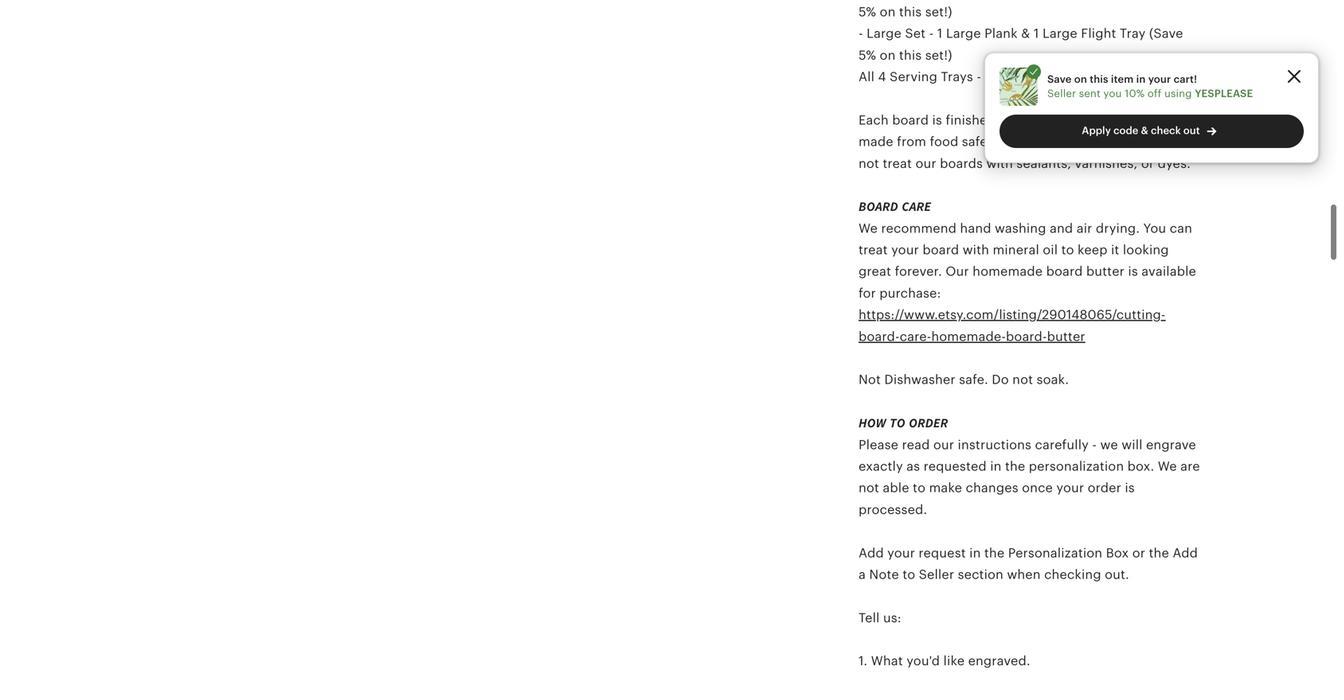 Task type: locate. For each thing, give the bounding box(es) containing it.
10% left "save"
[[1023, 70, 1047, 84]]

in inside 𝙃𝙊𝙒 𝙏𝙊 𝙊𝙍𝘿𝙀𝙍 please read our instructions carefully - we will engrave exactly as requested in the personalization box. we are not able to make changes once your order is processed.
[[990, 460, 1002, 474]]

order
[[1088, 481, 1122, 496]]

add up note at the bottom of the page
[[859, 546, 884, 561]]

our inside each board is finished with a homemade board butter made from food safe mineral oil and beeswax. we do not treat our boards with sealants, varnishes, or dyes.
[[916, 156, 937, 171]]

0 horizontal spatial board-
[[859, 330, 900, 344]]

1 vertical spatial our
[[934, 438, 954, 452]]

(save down "plank" on the top right of page
[[985, 70, 1019, 84]]

1 vertical spatial butter
[[1087, 265, 1125, 279]]

𝘽𝙊𝘼𝙍𝘿
[[859, 200, 898, 214]]

1 vertical spatial to
[[913, 481, 926, 496]]

0 vertical spatial mineral
[[991, 135, 1038, 149]]

a up sealants,
[[1029, 113, 1036, 127]]

0 vertical spatial a
[[1029, 113, 1036, 127]]

1 vertical spatial (save
[[985, 70, 1019, 84]]

0 vertical spatial and
[[1060, 135, 1083, 149]]

seller inside the "add your request in the personalization box or the add a note to seller section when checking out."
[[919, 568, 955, 582]]

in inside save on this item in your cart! seller sent you 10% off using yesplease
[[1137, 73, 1146, 85]]

is up food
[[932, 113, 942, 127]]

butter down it
[[1087, 265, 1125, 279]]

not right do
[[1013, 373, 1033, 387]]

1 horizontal spatial butter
[[1087, 265, 1125, 279]]

not down exactly
[[859, 481, 879, 496]]

2 vertical spatial to
[[903, 568, 916, 582]]

0 vertical spatial we
[[1148, 135, 1167, 149]]

0 vertical spatial butter
[[1154, 113, 1192, 127]]

not down the made at the top right
[[859, 156, 879, 171]]

note
[[869, 568, 899, 582]]

your up note at the bottom of the page
[[888, 546, 915, 561]]

not inside 𝙃𝙊𝙒 𝙏𝙊 𝙊𝙍𝘿𝙀𝙍 please read our instructions carefully - we will engrave exactly as requested in the personalization box. we are not able to make changes once your order is processed.
[[859, 481, 879, 496]]

2 large from the left
[[946, 26, 981, 41]]

and
[[1060, 135, 1083, 149], [1050, 221, 1073, 236]]

treat down from
[[883, 156, 912, 171]]

&
[[1021, 26, 1030, 41], [1141, 125, 1149, 137]]

add right box
[[1173, 546, 1198, 561]]

1 horizontal spatial in
[[990, 460, 1002, 474]]

is inside each board is finished with a homemade board butter made from food safe mineral oil and beeswax. we do not treat our boards with sealants, varnishes, or dyes.
[[932, 113, 942, 127]]

as
[[907, 460, 920, 474]]

4
[[878, 70, 886, 84]]

0 vertical spatial treat
[[883, 156, 912, 171]]

1 vertical spatial or
[[1133, 546, 1146, 561]]

varnishes,
[[1075, 156, 1138, 171]]

1 horizontal spatial set!)
[[1096, 70, 1123, 84]]

mineral inside each board is finished with a homemade board butter made from food safe mineral oil and beeswax. we do not treat our boards with sealants, varnishes, or dyes.
[[991, 135, 1038, 149]]

our inside 𝙃𝙊𝙒 𝙏𝙊 𝙊𝙍𝘿𝙀𝙍 please read our instructions carefully - we will engrave exactly as requested in the personalization box. we are not able to make changes once your order is processed.
[[934, 438, 954, 452]]

0 vertical spatial 10%
[[1023, 70, 1047, 84]]

your
[[1149, 73, 1171, 85], [892, 243, 919, 257], [1057, 481, 1084, 496], [888, 546, 915, 561]]

our down from
[[916, 156, 937, 171]]

2 vertical spatial we
[[1158, 460, 1177, 474]]

oil
[[1041, 135, 1056, 149], [1043, 243, 1058, 257]]

in up 'section'
[[970, 546, 981, 561]]

& right "plank" on the top right of page
[[1021, 26, 1030, 41]]

1 vertical spatial in
[[990, 460, 1002, 474]]

homemade-
[[932, 330, 1006, 344]]

we down engrave
[[1158, 460, 1177, 474]]

your inside 𝘽𝙊𝘼𝙍𝘿 𝘾𝘼𝙍𝙀 we recommend hand washing and air drying. you can treat your board with mineral oil to keep it looking great forever. our homemade board butter is available for purchase: https://www.etsy.com/listing/290148065/cutting- board-care-homemade-board-butter
[[892, 243, 919, 257]]

on
[[880, 48, 896, 62], [1051, 70, 1067, 84], [1074, 73, 1087, 85]]

large up 5%
[[867, 26, 902, 41]]

1 vertical spatial a
[[859, 568, 866, 582]]

1 horizontal spatial add
[[1173, 546, 1198, 561]]

board- down "https://www.etsy.com/listing/290148065/cutting-"
[[1006, 330, 1047, 344]]

2 horizontal spatial butter
[[1154, 113, 1192, 127]]

with down hand
[[963, 243, 989, 257]]

we down 𝘽𝙊𝘼𝙍𝘿 in the top of the page
[[859, 221, 878, 236]]

5%
[[859, 48, 876, 62]]

the down the instructions
[[1005, 460, 1026, 474]]

- inside 𝙃𝙊𝙒 𝙏𝙊 𝙊𝙍𝘿𝙀𝙍 please read our instructions carefully - we will engrave exactly as requested in the personalization box. we are not able to make changes once your order is processed.
[[1092, 438, 1097, 452]]

1
[[937, 26, 943, 41], [1034, 26, 1039, 41]]

1 vertical spatial 10%
[[1125, 88, 1145, 100]]

and inside 𝘽𝙊𝘼𝙍𝘿 𝘾𝘼𝙍𝙀 we recommend hand washing and air drying. you can treat your board with mineral oil to keep it looking great forever. our homemade board butter is available for purchase: https://www.etsy.com/listing/290148065/cutting- board-care-homemade-board-butter
[[1050, 221, 1073, 236]]

your inside save on this item in your cart! seller sent you 10% off using yesplease
[[1149, 73, 1171, 85]]

0 horizontal spatial 1
[[937, 26, 943, 41]]

recommend
[[881, 221, 957, 236]]

sent
[[1079, 88, 1101, 100]]

not dishwasher safe. do not soak.
[[859, 373, 1069, 387]]

2 1 from the left
[[1034, 26, 1039, 41]]

0 vertical spatial our
[[916, 156, 937, 171]]

butter up soak.
[[1047, 330, 1086, 344]]

2 vertical spatial not
[[859, 481, 879, 496]]

1 horizontal spatial seller
[[1048, 88, 1076, 100]]

your up the forever.
[[892, 243, 919, 257]]

homemade up "https://www.etsy.com/listing/290148065/cutting-"
[[973, 265, 1043, 279]]

0 horizontal spatial set!)
[[925, 48, 953, 62]]

0 horizontal spatial butter
[[1047, 330, 1086, 344]]

1 horizontal spatial a
[[1029, 113, 1036, 127]]

2 vertical spatial is
[[1125, 481, 1135, 496]]

2 horizontal spatial in
[[1137, 73, 1146, 85]]

and inside each board is finished with a homemade board butter made from food safe mineral oil and beeswax. we do not treat our boards with sealants, varnishes, or dyes.
[[1060, 135, 1083, 149]]

1 vertical spatial and
[[1050, 221, 1073, 236]]

available
[[1142, 265, 1197, 279]]

seller down "save"
[[1048, 88, 1076, 100]]

1 vertical spatial seller
[[919, 568, 955, 582]]

seller down request
[[919, 568, 955, 582]]

1 horizontal spatial board-
[[1006, 330, 1047, 344]]

0 vertical spatial seller
[[1048, 88, 1076, 100]]

or
[[1141, 156, 1154, 171], [1133, 546, 1146, 561]]

a inside each board is finished with a homemade board butter made from food safe mineral oil and beeswax. we do not treat our boards with sealants, varnishes, or dyes.
[[1029, 113, 1036, 127]]

drying.
[[1096, 221, 1140, 236]]

oil inside 𝘽𝙊𝘼𝙍𝘿 𝘾𝘼𝙍𝙀 we recommend hand washing and air drying. you can treat your board with mineral oil to keep it looking great forever. our homemade board butter is available for purchase: https://www.etsy.com/listing/290148065/cutting- board-care-homemade-board-butter
[[1043, 243, 1058, 257]]

1 vertical spatial we
[[859, 221, 878, 236]]

boards
[[940, 156, 983, 171]]

treat inside each board is finished with a homemade board butter made from food safe mineral oil and beeswax. we do not treat our boards with sealants, varnishes, or dyes.
[[883, 156, 912, 171]]

0 vertical spatial not
[[859, 156, 879, 171]]

a
[[1029, 113, 1036, 127], [859, 568, 866, 582]]

board- up not
[[859, 330, 900, 344]]

board
[[892, 113, 929, 127], [1114, 113, 1150, 127], [923, 243, 959, 257], [1046, 265, 1083, 279]]

your down the personalization
[[1057, 481, 1084, 496]]

we left do
[[1148, 135, 1167, 149]]

when
[[1007, 568, 1041, 582]]

0 vertical spatial homemade
[[1040, 113, 1110, 127]]

0 horizontal spatial 10%
[[1023, 70, 1047, 84]]

set!)
[[925, 48, 953, 62], [1096, 70, 1123, 84]]

10% down item
[[1125, 88, 1145, 100]]

1 horizontal spatial large
[[946, 26, 981, 41]]

all
[[859, 70, 875, 84]]

not
[[859, 156, 879, 171], [1013, 373, 1033, 387], [859, 481, 879, 496]]

is down box.
[[1125, 481, 1135, 496]]

2 horizontal spatial large
[[1043, 26, 1078, 41]]

1 vertical spatial &
[[1141, 125, 1149, 137]]

add
[[859, 546, 884, 561], [1173, 546, 1198, 561]]

your inside the "add your request in the personalization box or the add a note to seller section when checking out."
[[888, 546, 915, 561]]

1 vertical spatial mineral
[[993, 243, 1040, 257]]

homemade
[[1040, 113, 1110, 127], [973, 265, 1043, 279]]

0 vertical spatial is
[[932, 113, 942, 127]]

butter
[[1154, 113, 1192, 127], [1087, 265, 1125, 279], [1047, 330, 1086, 344]]

- left we
[[1092, 438, 1097, 452]]

0 vertical spatial &
[[1021, 26, 1030, 41]]

0 vertical spatial set!)
[[925, 48, 953, 62]]

0 horizontal spatial &
[[1021, 26, 1030, 41]]

0 horizontal spatial large
[[867, 26, 902, 41]]

https://www.etsy.com/listing/290148065/cutting- board-care-homemade-board-butter link
[[859, 308, 1166, 344]]

tell us:
[[859, 611, 902, 626]]

in right item
[[1137, 73, 1146, 85]]

0 horizontal spatial (save
[[985, 70, 1019, 84]]

treat up 'great'
[[859, 243, 888, 257]]

1 horizontal spatial 10%
[[1125, 88, 1145, 100]]

2 vertical spatial with
[[963, 243, 989, 257]]

0 vertical spatial oil
[[1041, 135, 1056, 149]]

1 vertical spatial treat
[[859, 243, 888, 257]]

keep
[[1078, 243, 1108, 257]]

or right box
[[1133, 546, 1146, 561]]

seller
[[1048, 88, 1076, 100], [919, 568, 955, 582]]

mineral up sealants,
[[991, 135, 1038, 149]]

or inside the "add your request in the personalization box or the add a note to seller section when checking out."
[[1133, 546, 1146, 561]]

0 horizontal spatial on
[[880, 48, 896, 62]]

homemade down sent
[[1040, 113, 1110, 127]]

-
[[859, 26, 863, 41], [929, 26, 934, 41], [977, 70, 981, 84], [1092, 438, 1097, 452]]

purchase:
[[880, 286, 941, 301]]

1 horizontal spatial &
[[1141, 125, 1149, 137]]

to inside 𝙃𝙊𝙒 𝙏𝙊 𝙊𝙍𝘿𝙀𝙍 please read our instructions carefully - we will engrave exactly as requested in the personalization box. we are not able to make changes once your order is processed.
[[913, 481, 926, 496]]

engraved.
[[968, 655, 1031, 669]]

looking
[[1123, 243, 1169, 257]]

we
[[1101, 438, 1118, 452]]

in down the instructions
[[990, 460, 1002, 474]]

oil down washing at the top right
[[1043, 243, 1058, 257]]

0 vertical spatial to
[[1062, 243, 1074, 257]]

large left "plank" on the top right of page
[[946, 26, 981, 41]]

(save right tray
[[1149, 26, 1184, 41]]

mineral inside 𝘽𝙊𝘼𝙍𝘿 𝘾𝘼𝙍𝙀 we recommend hand washing and air drying. you can treat your board with mineral oil to keep it looking great forever. our homemade board butter is available for purchase: https://www.etsy.com/listing/290148065/cutting- board-care-homemade-board-butter
[[993, 243, 1040, 257]]

you
[[1144, 221, 1166, 236]]

set!) up trays
[[925, 48, 953, 62]]

with down safe
[[987, 156, 1013, 171]]

mineral down washing at the top right
[[993, 243, 1040, 257]]

it
[[1111, 243, 1120, 257]]

1 right "plank" on the top right of page
[[1034, 26, 1039, 41]]

and left air
[[1050, 221, 1073, 236]]

0 horizontal spatial seller
[[919, 568, 955, 582]]

this inside save on this item in your cart! seller sent you 10% off using yesplease
[[1090, 73, 1109, 85]]

we inside 𝙃𝙊𝙒 𝙏𝙊 𝙊𝙍𝘿𝙀𝙍 please read our instructions carefully - we will engrave exactly as requested in the personalization box. we are not able to make changes once your order is processed.
[[1158, 460, 1177, 474]]

1 vertical spatial oil
[[1043, 243, 1058, 257]]

with inside 𝘽𝙊𝘼𝙍𝘿 𝘾𝘼𝙍𝙀 we recommend hand washing and air drying. you can treat your board with mineral oil to keep it looking great forever. our homemade board butter is available for purchase: https://www.etsy.com/listing/290148065/cutting- board-care-homemade-board-butter
[[963, 243, 989, 257]]

0 horizontal spatial a
[[859, 568, 866, 582]]

engrave
[[1146, 438, 1196, 452]]

2 vertical spatial butter
[[1047, 330, 1086, 344]]

0 horizontal spatial add
[[859, 546, 884, 561]]

off
[[1148, 88, 1162, 100]]

set!) up 'you'
[[1096, 70, 1123, 84]]

a left note at the bottom of the page
[[859, 568, 866, 582]]

on inside save on this item in your cart! seller sent you 10% off using yesplease
[[1074, 73, 1087, 85]]

1 right set
[[937, 26, 943, 41]]

0 vertical spatial in
[[1137, 73, 1146, 85]]

your up off
[[1149, 73, 1171, 85]]

1 vertical spatial homemade
[[973, 265, 1043, 279]]

in inside the "add your request in the personalization box or the add a note to seller section when checking out."
[[970, 546, 981, 561]]

0 horizontal spatial in
[[970, 546, 981, 561]]

& inside - large set - 1 large plank & 1 large flight tray (save 5% on this set!) all 4 serving trays - (save 10% on this set!)
[[1021, 26, 1030, 41]]

large left the flight
[[1043, 26, 1078, 41]]

0 vertical spatial or
[[1141, 156, 1154, 171]]

3 large from the left
[[1043, 26, 1078, 41]]

to right note at the bottom of the page
[[903, 568, 916, 582]]

0 vertical spatial (save
[[1149, 26, 1184, 41]]

1 vertical spatial not
[[1013, 373, 1033, 387]]

us:
[[883, 611, 902, 626]]

our up "requested"
[[934, 438, 954, 452]]

and up sealants,
[[1060, 135, 1083, 149]]

oil up sealants,
[[1041, 135, 1056, 149]]

1 vertical spatial is
[[1128, 265, 1138, 279]]

butter up do
[[1154, 113, 1192, 127]]

is down looking
[[1128, 265, 1138, 279]]

& right 'code'
[[1141, 125, 1149, 137]]

to left keep
[[1062, 243, 1074, 257]]

or left dyes.
[[1141, 156, 1154, 171]]

1 horizontal spatial 1
[[1034, 26, 1039, 41]]

personalization
[[1008, 546, 1103, 561]]

- up 5%
[[859, 26, 863, 41]]

2 vertical spatial in
[[970, 546, 981, 561]]

treat
[[883, 156, 912, 171], [859, 243, 888, 257]]

care-
[[900, 330, 932, 344]]

save on this item in your cart! seller sent you 10% off using yesplease
[[1048, 73, 1253, 100]]

2 horizontal spatial on
[[1074, 73, 1087, 85]]

our
[[946, 265, 969, 279]]

we inside 𝘽𝙊𝘼𝙍𝘿 𝘾𝘼𝙍𝙀 we recommend hand washing and air drying. you can treat your board with mineral oil to keep it looking great forever. our homemade board butter is available for purchase: https://www.etsy.com/listing/290148065/cutting- board-care-homemade-board-butter
[[859, 221, 878, 236]]

1 horizontal spatial on
[[1051, 70, 1067, 84]]

will
[[1122, 438, 1143, 452]]

mineral
[[991, 135, 1038, 149], [993, 243, 1040, 257]]

each board is finished with a homemade board butter made from food safe mineral oil and beeswax. we do not treat our boards with sealants, varnishes, or dyes.
[[859, 113, 1192, 171]]

with right the finished
[[999, 113, 1026, 127]]

1 vertical spatial set!)
[[1096, 70, 1123, 84]]

make
[[929, 481, 962, 496]]

homemade inside each board is finished with a homemade board butter made from food safe mineral oil and beeswax. we do not treat our boards with sealants, varnishes, or dyes.
[[1040, 113, 1110, 127]]

to down as
[[913, 481, 926, 496]]

out.
[[1105, 568, 1130, 582]]



Task type: describe. For each thing, give the bounding box(es) containing it.
10% inside save on this item in your cart! seller sent you 10% off using yesplease
[[1125, 88, 1145, 100]]

a inside the "add your request in the personalization box or the add a note to seller section when checking out."
[[859, 568, 866, 582]]

you'd
[[907, 655, 940, 669]]

from
[[897, 135, 927, 149]]

1 large from the left
[[867, 26, 902, 41]]

sealants,
[[1017, 156, 1072, 171]]

each
[[859, 113, 889, 127]]

save
[[1048, 73, 1072, 85]]

once
[[1022, 481, 1053, 496]]

1. what you'd like engraved.
[[859, 655, 1031, 669]]

please
[[859, 438, 899, 452]]

processed.
[[859, 503, 928, 517]]

1.
[[859, 655, 868, 669]]

food
[[930, 135, 959, 149]]

box.
[[1128, 460, 1155, 474]]

seller inside save on this item in your cart! seller sent you 10% off using yesplease
[[1048, 88, 1076, 100]]

item
[[1111, 73, 1134, 85]]

board up our
[[923, 243, 959, 257]]

soak.
[[1037, 373, 1069, 387]]

flight
[[1081, 26, 1117, 41]]

apply
[[1082, 125, 1111, 137]]

the inside 𝙃𝙊𝙒 𝙏𝙊 𝙊𝙍𝘿𝙀𝙍 please read our instructions carefully - we will engrave exactly as requested in the personalization box. we are not able to make changes once your order is processed.
[[1005, 460, 1026, 474]]

what
[[871, 655, 903, 669]]

- right set
[[929, 26, 934, 41]]

1 board- from the left
[[859, 330, 900, 344]]

code
[[1114, 125, 1139, 137]]

1 1 from the left
[[937, 26, 943, 41]]

0 vertical spatial with
[[999, 113, 1026, 127]]

beeswax.
[[1087, 135, 1145, 149]]

is inside 𝘽𝙊𝘼𝙍𝘿 𝘾𝘼𝙍𝙀 we recommend hand washing and air drying. you can treat your board with mineral oil to keep it looking great forever. our homemade board butter is available for purchase: https://www.etsy.com/listing/290148065/cutting- board-care-homemade-board-butter
[[1128, 265, 1138, 279]]

oil inside each board is finished with a homemade board butter made from food safe mineral oil and beeswax. we do not treat our boards with sealants, varnishes, or dyes.
[[1041, 135, 1056, 149]]

check
[[1151, 125, 1181, 137]]

read
[[902, 438, 930, 452]]

carefully
[[1035, 438, 1089, 452]]

cart!
[[1174, 73, 1197, 85]]

- large set - 1 large plank & 1 large flight tray (save 5% on this set!) all 4 serving trays - (save 10% on this set!)
[[859, 26, 1184, 84]]

2 board- from the left
[[1006, 330, 1047, 344]]

apply code & check out
[[1082, 125, 1200, 137]]

1 horizontal spatial (save
[[1149, 26, 1184, 41]]

is inside 𝙃𝙊𝙒 𝙏𝙊 𝙊𝙍𝘿𝙀𝙍 please read our instructions carefully - we will engrave exactly as requested in the personalization box. we are not able to make changes once your order is processed.
[[1125, 481, 1135, 496]]

exactly
[[859, 460, 903, 474]]

are
[[1181, 460, 1200, 474]]

board down keep
[[1046, 265, 1083, 279]]

out
[[1184, 125, 1200, 137]]

2 add from the left
[[1173, 546, 1198, 561]]

we inside each board is finished with a homemade board butter made from food safe mineral oil and beeswax. we do not treat our boards with sealants, varnishes, or dyes.
[[1148, 135, 1167, 149]]

or inside each board is finished with a homemade board butter made from food safe mineral oil and beeswax. we do not treat our boards with sealants, varnishes, or dyes.
[[1141, 156, 1154, 171]]

serving
[[890, 70, 938, 84]]

request
[[919, 546, 966, 561]]

able
[[883, 481, 909, 496]]

𝘾𝘼𝙍𝙀
[[902, 200, 931, 214]]

air
[[1077, 221, 1093, 236]]

do
[[992, 373, 1009, 387]]

1 add from the left
[[859, 546, 884, 561]]

https://www.etsy.com/listing/290148065/cutting-
[[859, 308, 1166, 322]]

trays
[[941, 70, 973, 84]]

𝙃𝙊𝙒 𝙏𝙊 𝙊𝙍𝘿𝙀𝙍 please read our instructions carefully - we will engrave exactly as requested in the personalization box. we are not able to make changes once your order is processed.
[[859, 416, 1200, 517]]

- right trays
[[977, 70, 981, 84]]

plank
[[985, 26, 1018, 41]]

board up beeswax.
[[1114, 113, 1150, 127]]

checking
[[1044, 568, 1102, 582]]

finished
[[946, 113, 996, 127]]

𝙊𝙍𝘿𝙀𝙍
[[909, 416, 948, 431]]

safe.
[[959, 373, 989, 387]]

great
[[859, 265, 891, 279]]

personalization
[[1029, 460, 1124, 474]]

treat inside 𝘽𝙊𝘼𝙍𝘿 𝘾𝘼𝙍𝙀 we recommend hand washing and air drying. you can treat your board with mineral oil to keep it looking great forever. our homemade board butter is available for purchase: https://www.etsy.com/listing/290148065/cutting- board-care-homemade-board-butter
[[859, 243, 888, 257]]

changes
[[966, 481, 1019, 496]]

𝙏𝙊
[[890, 416, 906, 431]]

1 vertical spatial with
[[987, 156, 1013, 171]]

section
[[958, 568, 1004, 582]]

to inside the "add your request in the personalization box or the add a note to seller section when checking out."
[[903, 568, 916, 582]]

safe
[[962, 135, 988, 149]]

homemade inside 𝘽𝙊𝘼𝙍𝘿 𝘾𝘼𝙍𝙀 we recommend hand washing and air drying. you can treat your board with mineral oil to keep it looking great forever. our homemade board butter is available for purchase: https://www.etsy.com/listing/290148065/cutting- board-care-homemade-board-butter
[[973, 265, 1043, 279]]

yesplease
[[1195, 88, 1253, 100]]

𝘽𝙊𝘼𝙍𝘿 𝘾𝘼𝙍𝙀 we recommend hand washing and air drying. you can treat your board with mineral oil to keep it looking great forever. our homemade board butter is available for purchase: https://www.etsy.com/listing/290148065/cutting- board-care-homemade-board-butter
[[859, 200, 1197, 344]]

board up from
[[892, 113, 929, 127]]

𝙃𝙊𝙒
[[859, 416, 886, 431]]

the up 'section'
[[985, 546, 1005, 561]]

dishwasher
[[885, 373, 956, 387]]

butter inside each board is finished with a homemade board butter made from food safe mineral oil and beeswax. we do not treat our boards with sealants, varnishes, or dyes.
[[1154, 113, 1192, 127]]

tell
[[859, 611, 880, 626]]

made
[[859, 135, 894, 149]]

can
[[1170, 221, 1193, 236]]

instructions
[[958, 438, 1032, 452]]

dyes.
[[1158, 156, 1191, 171]]

using
[[1165, 88, 1192, 100]]

add your request in the personalization box or the add a note to seller section when checking out.
[[859, 546, 1198, 582]]

forever.
[[895, 265, 942, 279]]

not
[[859, 373, 881, 387]]

like
[[944, 655, 965, 669]]

to inside 𝘽𝙊𝘼𝙍𝘿 𝘾𝘼𝙍𝙀 we recommend hand washing and air drying. you can treat your board with mineral oil to keep it looking great forever. our homemade board butter is available for purchase: https://www.etsy.com/listing/290148065/cutting- board-care-homemade-board-butter
[[1062, 243, 1074, 257]]

you
[[1104, 88, 1122, 100]]

set
[[905, 26, 926, 41]]

box
[[1106, 546, 1129, 561]]

washing
[[995, 221, 1046, 236]]

the right box
[[1149, 546, 1169, 561]]

for
[[859, 286, 876, 301]]

10% inside - large set - 1 large plank & 1 large flight tray (save 5% on this set!) all 4 serving trays - (save 10% on this set!)
[[1023, 70, 1047, 84]]

apply code & check out link
[[1000, 115, 1304, 148]]

not inside each board is finished with a homemade board butter made from food safe mineral oil and beeswax. we do not treat our boards with sealants, varnishes, or dyes.
[[859, 156, 879, 171]]

requested
[[924, 460, 987, 474]]

your inside 𝙃𝙊𝙒 𝙏𝙊 𝙊𝙍𝘿𝙀𝙍 please read our instructions carefully - we will engrave exactly as requested in the personalization box. we are not able to make changes once your order is processed.
[[1057, 481, 1084, 496]]



Task type: vqa. For each thing, say whether or not it's contained in the screenshot.
To to the middle
yes



